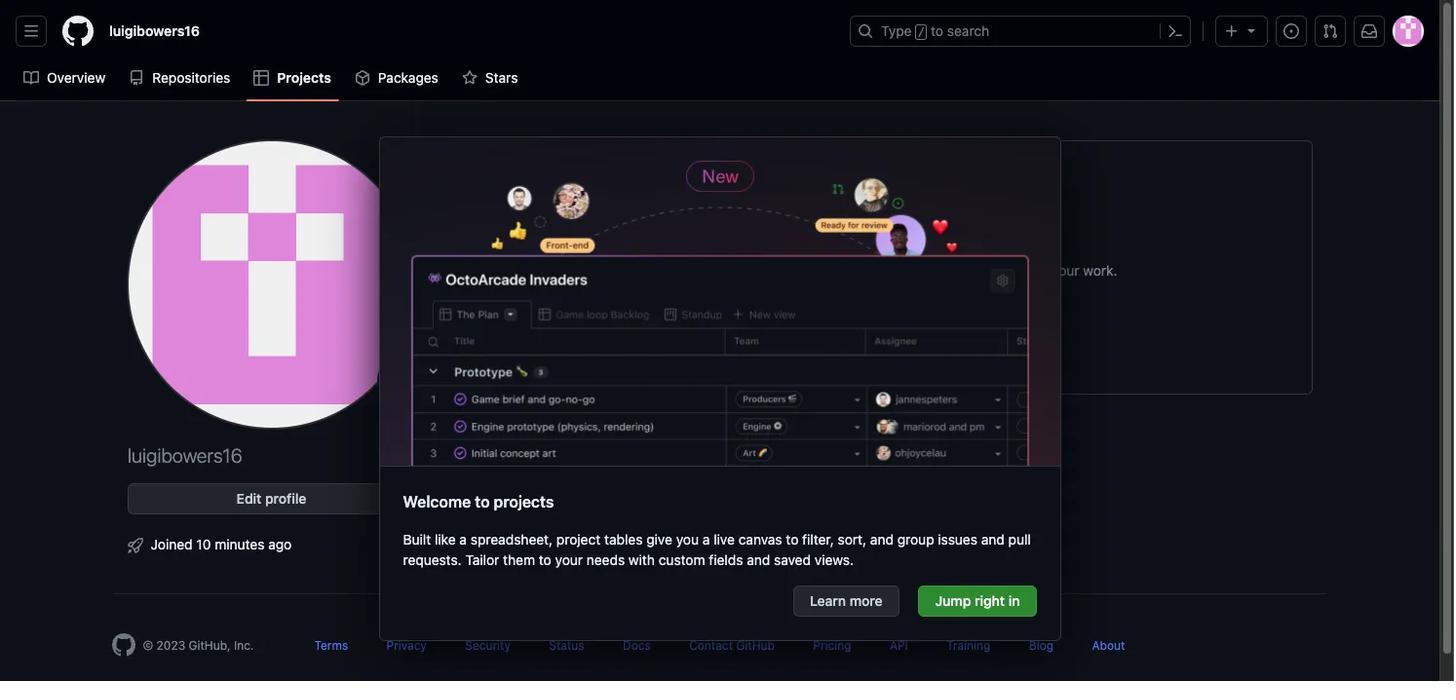 Task type: vqa. For each thing, say whether or not it's contained in the screenshot.
@mcastorina icon
no



Task type: locate. For each thing, give the bounding box(es) containing it.
joined 10 minutes ago
[[151, 536, 292, 553]]

about link
[[1093, 639, 1126, 653]]

luigibowers16 link
[[101, 16, 208, 47]]

project up tracking
[[967, 225, 1041, 253]]

1 horizontal spatial a
[[703, 531, 710, 548]]

project for github
[[967, 225, 1041, 253]]

2 horizontal spatial project
[[967, 225, 1041, 253]]

1 vertical spatial project
[[869, 313, 915, 330]]

learn more link
[[794, 586, 900, 617]]

are
[[689, 262, 709, 279]]

project inside built like a spreadsheet, project tables give you a live canvas to filter, sort, and group issues and pull requests. tailor them to your needs with custom fields and saved views.
[[557, 531, 601, 548]]

pull
[[1009, 531, 1031, 548]]

your
[[787, 225, 834, 253], [1052, 262, 1080, 279], [555, 552, 583, 568]]

training
[[947, 639, 991, 653]]

overview
[[47, 69, 106, 86]]

change your avatar image
[[127, 140, 416, 429]]

spreadsheet,
[[471, 531, 553, 548]]

1 horizontal spatial project
[[869, 313, 915, 330]]

group
[[898, 531, 935, 548]]

1 horizontal spatial projects
[[634, 262, 686, 279]]

0 vertical spatial homepage image
[[62, 16, 94, 47]]

0 vertical spatial your
[[787, 225, 834, 253]]

new project button
[[824, 306, 928, 337]]

tool
[[864, 262, 888, 279]]

new
[[837, 313, 866, 330]]

a left live
[[703, 531, 710, 548]]

rocket image
[[127, 538, 143, 554]]

homepage image left ©
[[112, 634, 135, 657]]

projects right table image
[[277, 69, 331, 86]]

0 vertical spatial projects
[[277, 69, 331, 86]]

privacy link
[[387, 639, 427, 653]]

notifications image
[[1362, 23, 1378, 39]]

to up saved
[[786, 531, 799, 548]]

0 horizontal spatial your
[[555, 552, 583, 568]]

1 vertical spatial projects
[[634, 262, 686, 279]]

1 vertical spatial your
[[1052, 262, 1080, 279]]

book image
[[23, 70, 39, 86]]

project right 'new'
[[869, 313, 915, 330]]

pricing link
[[814, 639, 852, 653]]

github inside create your first github project projects are a customizable, flexible tool for planning and tracking your work.
[[886, 225, 962, 253]]

inc.
[[234, 639, 254, 653]]

with
[[629, 552, 655, 568]]

custom
[[659, 552, 706, 568]]

jump right in
[[936, 593, 1020, 609]]

a inside create your first github project projects are a customizable, flexible tool for planning and tracking your work.
[[713, 262, 720, 279]]

packages
[[378, 69, 439, 86]]

1 horizontal spatial homepage image
[[112, 634, 135, 657]]

learn
[[810, 593, 846, 609]]

table image
[[254, 70, 269, 86]]

0 horizontal spatial github
[[737, 639, 775, 653]]

projects left are
[[634, 262, 686, 279]]

2 horizontal spatial a
[[713, 262, 720, 279]]

package image
[[355, 70, 370, 86]]

0 horizontal spatial homepage image
[[62, 16, 94, 47]]

give
[[647, 531, 673, 548]]

footer
[[96, 594, 1344, 682]]

2 vertical spatial project
[[557, 531, 601, 548]]

a right like in the left of the page
[[460, 531, 467, 548]]

github right contact
[[737, 639, 775, 653]]

0 horizontal spatial project
[[557, 531, 601, 548]]

github
[[886, 225, 962, 253], [737, 639, 775, 653]]

repo image
[[129, 70, 145, 86]]

2 vertical spatial your
[[555, 552, 583, 568]]

and right sort,
[[871, 531, 894, 548]]

for
[[891, 262, 909, 279]]

project for spreadsheet,
[[557, 531, 601, 548]]

1 horizontal spatial github
[[886, 225, 962, 253]]

training link
[[947, 639, 991, 653]]

project inside create your first github project projects are a customizable, flexible tool for planning and tracking your work.
[[967, 225, 1041, 253]]

you
[[676, 531, 699, 548]]

live
[[714, 531, 735, 548]]

profile
[[265, 490, 307, 507]]

learn more
[[810, 593, 883, 609]]

0 vertical spatial github
[[886, 225, 962, 253]]

projects inside create your first github project projects are a customizable, flexible tool for planning and tracking your work.
[[634, 262, 686, 279]]

project up needs
[[557, 531, 601, 548]]

smiley image
[[388, 371, 403, 387]]

projects
[[277, 69, 331, 86], [634, 262, 686, 279]]

©
[[143, 639, 153, 653]]

star image
[[462, 70, 478, 86]]

your up flexible
[[787, 225, 834, 253]]

to left 'projects'
[[475, 493, 490, 511]]

joined
[[151, 536, 193, 553]]

github,
[[189, 639, 231, 653]]

and left tracking
[[970, 262, 993, 279]]

blog link
[[1029, 639, 1054, 653]]

and
[[970, 262, 993, 279], [871, 531, 894, 548], [982, 531, 1005, 548], [747, 552, 771, 568]]

1 horizontal spatial your
[[787, 225, 834, 253]]

a right are
[[713, 262, 720, 279]]

luigibowers16
[[109, 22, 200, 39], [127, 445, 242, 467]]

your inside built like a spreadsheet, project tables give you a live canvas to filter, sort, and group issues and pull requests. tailor them to your needs with custom fields and saved views.
[[555, 552, 583, 568]]

/
[[918, 25, 925, 39]]

your left needs
[[555, 552, 583, 568]]

a
[[713, 262, 720, 279], [460, 531, 467, 548], [703, 531, 710, 548]]

1 vertical spatial homepage image
[[112, 634, 135, 657]]

homepage image up 'overview'
[[62, 16, 94, 47]]

homepage image
[[62, 16, 94, 47], [112, 634, 135, 657]]

2023
[[157, 639, 185, 653]]

stars link
[[454, 63, 526, 93]]

0 vertical spatial project
[[967, 225, 1041, 253]]

your left 'work.'
[[1052, 262, 1080, 279]]

to
[[931, 22, 944, 39], [475, 493, 490, 511], [786, 531, 799, 548], [539, 552, 552, 568]]

stars
[[485, 69, 518, 86]]

overview link
[[16, 63, 113, 93]]

luigibowers16 up 'edit'
[[127, 445, 242, 467]]

filter,
[[803, 531, 834, 548]]

work.
[[1084, 262, 1118, 279]]

and inside create your first github project projects are a customizable, flexible tool for planning and tracking your work.
[[970, 262, 993, 279]]

1 vertical spatial github
[[737, 639, 775, 653]]

github up planning
[[886, 225, 962, 253]]

2 horizontal spatial your
[[1052, 262, 1080, 279]]

docs
[[623, 639, 651, 653]]

edit profile
[[237, 490, 307, 507]]

project
[[967, 225, 1041, 253], [869, 313, 915, 330], [557, 531, 601, 548]]

luigibowers16 up repo icon
[[109, 22, 200, 39]]

create your first github project projects are a customizable, flexible tool for planning and tracking your work.
[[634, 225, 1118, 279]]

edit
[[237, 490, 262, 507]]



Task type: describe. For each thing, give the bounding box(es) containing it.
command palette image
[[1168, 23, 1184, 39]]

issue opened image
[[1284, 23, 1300, 39]]

api
[[890, 639, 909, 653]]

0 vertical spatial luigibowers16
[[109, 22, 200, 39]]

edit profile button
[[127, 484, 416, 515]]

to right /
[[931, 22, 944, 39]]

blog
[[1029, 639, 1054, 653]]

about
[[1093, 639, 1126, 653]]

repositories link
[[121, 63, 238, 93]]

first
[[839, 225, 881, 253]]

create
[[711, 225, 782, 253]]

1 vertical spatial luigibowers16
[[127, 445, 242, 467]]

10
[[196, 536, 211, 553]]

triangle down image
[[1244, 22, 1260, 38]]

tables
[[605, 531, 643, 548]]

type
[[881, 22, 912, 39]]

views.
[[815, 552, 854, 568]]

contact github link
[[690, 639, 775, 653]]

saved
[[774, 552, 811, 568]]

security
[[465, 639, 511, 653]]

search
[[948, 22, 990, 39]]

ago
[[268, 536, 292, 553]]

customizable,
[[724, 262, 812, 279]]

jump
[[936, 593, 972, 609]]

homepage image inside footer
[[112, 634, 135, 657]]

and left pull
[[982, 531, 1005, 548]]

built
[[403, 531, 431, 548]]

tailor
[[466, 552, 500, 568]]

terms link
[[314, 639, 348, 653]]

contact
[[690, 639, 733, 653]]

docs link
[[623, 639, 651, 653]]

© 2023 github, inc.
[[143, 639, 254, 653]]

them
[[503, 552, 535, 568]]

pricing
[[814, 639, 852, 653]]

projects link
[[246, 63, 339, 93]]

like
[[435, 531, 456, 548]]

welcome to projects
[[403, 493, 554, 511]]

plus image
[[1225, 23, 1240, 39]]

project inside button
[[869, 313, 915, 330]]

minutes
[[215, 536, 265, 553]]

in
[[1009, 593, 1020, 609]]

flexible
[[815, 262, 860, 279]]

0 horizontal spatial projects
[[277, 69, 331, 86]]

terms
[[314, 639, 348, 653]]

to right them
[[539, 552, 552, 568]]

and down canvas
[[747, 552, 771, 568]]

projects
[[494, 493, 554, 511]]

type / to search
[[881, 22, 990, 39]]

privacy
[[387, 639, 427, 653]]

jump right in button
[[919, 586, 1037, 617]]

sort,
[[838, 531, 867, 548]]

table image
[[864, 188, 888, 212]]

contact github
[[690, 639, 775, 653]]

api link
[[890, 639, 909, 653]]

footer containing © 2023 github, inc.
[[96, 594, 1344, 682]]

more
[[850, 593, 883, 609]]

new project
[[837, 313, 915, 330]]

tracking
[[997, 262, 1048, 279]]

planning
[[913, 262, 966, 279]]

welcome
[[403, 493, 471, 511]]

needs
[[587, 552, 625, 568]]

packages link
[[347, 63, 446, 93]]

issues
[[938, 531, 978, 548]]

git pull request image
[[1323, 23, 1339, 39]]

status link
[[549, 639, 585, 653]]

fields
[[709, 552, 743, 568]]

0 horizontal spatial a
[[460, 531, 467, 548]]

right
[[975, 593, 1005, 609]]

requests.
[[403, 552, 462, 568]]

status
[[549, 639, 585, 653]]

built like a spreadsheet, project tables give you a live canvas to filter, sort, and group issues and pull requests. tailor them to your needs with custom fields and saved views.
[[403, 531, 1031, 568]]

security link
[[465, 639, 511, 653]]

repositories
[[152, 69, 230, 86]]

canvas
[[739, 531, 783, 548]]



